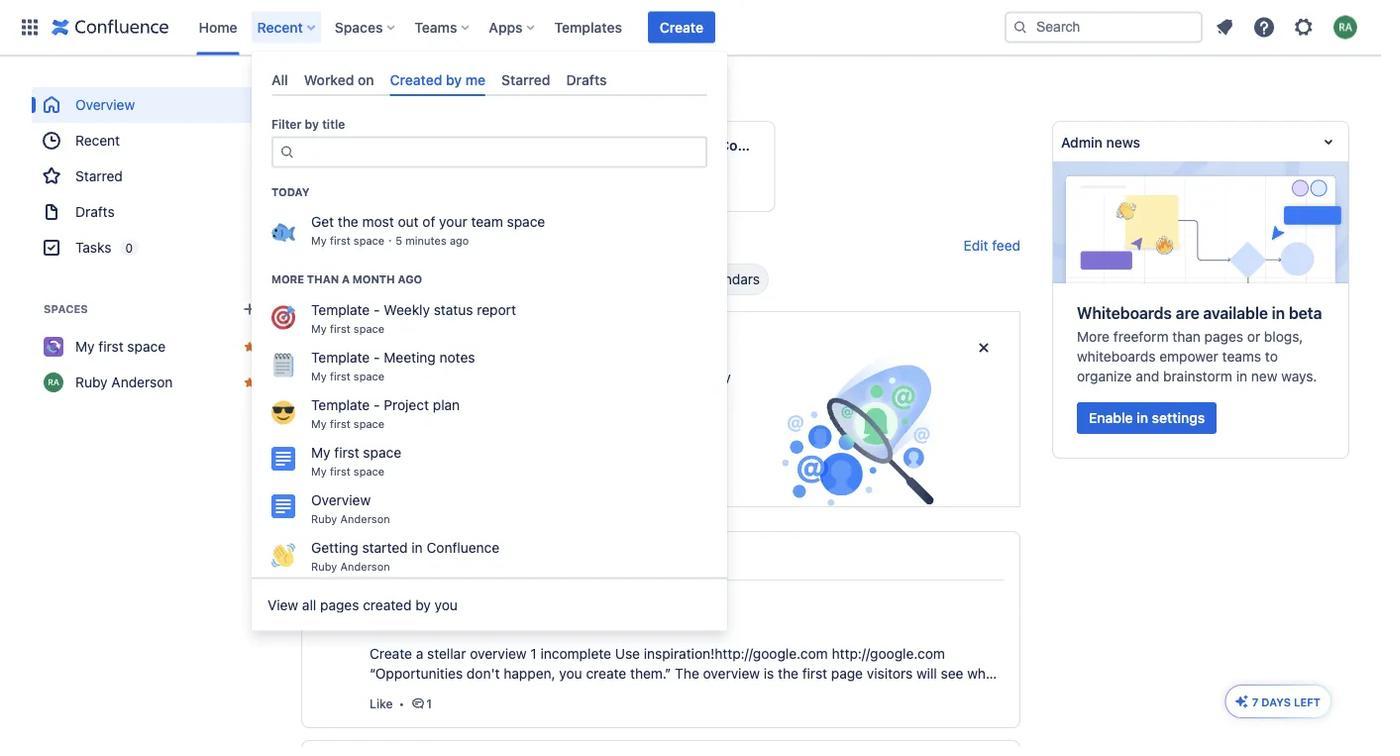 Task type: describe. For each thing, give the bounding box(es) containing it.
:fish: image
[[272, 218, 295, 242]]

"opportunities
[[370, 666, 463, 682]]

0 horizontal spatial than
[[307, 273, 339, 286]]

overview.svg
[[530, 705, 612, 722]]

than inside whiteboards are available in beta more freeform than pages or blogs, whiteboards empower teams to organize and brainstorm in new ways.
[[1173, 329, 1201, 345]]

group containing overview
[[32, 87, 270, 266]]

0 horizontal spatial most
[[362, 214, 394, 230]]

will inside stay in-the-know by following people and spaces. their activity will show up in your feed, but you won't receive email notifications about it. add to, or edit, your feed anytime.
[[326, 389, 347, 405]]

feed,
[[455, 389, 487, 405]]

anonymous created •
[[370, 550, 510, 566]]

first inside template - weekly status report my first space
[[330, 322, 351, 335]]

visit
[[401, 686, 427, 702]]

create
[[586, 666, 627, 682]]

2 horizontal spatial out
[[489, 589, 513, 608]]

0 vertical spatial a
[[342, 273, 350, 286]]

starred inside tab list
[[502, 71, 551, 88]]

:dart: image
[[272, 306, 295, 330]]

whiteboards
[[1078, 348, 1156, 365]]

create a stellar overview 1 incomplete use inspiration!http://google.com http://google.com "opportunities don't happen, you create them." the overview is the first page visitors will see when they visit your space, so it helps to include some information on what the space is about and what your team is working on. overview.svg add a header image.
[[370, 646, 1002, 722]]

get the most out of your team space my first space
[[354, 137, 597, 167]]

ruby inside getting started in confluence ruby anderson
[[599, 154, 625, 167]]

project
[[384, 397, 429, 413]]

page
[[832, 666, 863, 682]]

when
[[968, 666, 1002, 682]]

1 horizontal spatial edit feed
[[964, 237, 1021, 254]]

the inside get the most out of your team space my first space
[[381, 137, 403, 154]]

getting for getting started in confluence ruby anderson
[[599, 137, 649, 154]]

1 vertical spatial get
[[311, 214, 334, 230]]

2 vertical spatial most
[[448, 589, 485, 608]]

enable in settings link
[[1078, 402, 1218, 434]]

we're keeping you in the loop
[[326, 339, 536, 357]]

edit,
[[532, 409, 560, 425]]

to inside whiteboards are available in beta more freeform than pages or blogs, whiteboards empower teams to organize and brainstorm in new ways.
[[1266, 348, 1279, 365]]

2 vertical spatial my first space link
[[550, 613, 640, 632]]

see
[[941, 666, 964, 682]]

1 horizontal spatial edit feed button
[[964, 236, 1021, 256]]

getting started in confluence
[[311, 539, 500, 556]]

pages inside "link"
[[320, 597, 359, 613]]

discover
[[301, 239, 363, 253]]

spaces inside popup button
[[335, 19, 383, 35]]

your profile and preferences image
[[1334, 15, 1358, 39]]

about inside stay in-the-know by following people and spaces. their activity will show up in your feed, but you won't receive email notifications about it. add to, or edit, your feed anytime.
[[409, 409, 445, 425]]

like button
[[370, 696, 393, 712]]

your inside get the most out of your team space my first space
[[486, 137, 516, 154]]

where
[[353, 89, 396, 103]]

anderson inside overview ruby anderson
[[341, 513, 390, 526]]

1 horizontal spatial overview
[[703, 666, 760, 682]]

1 horizontal spatial ruby anderson link
[[438, 613, 536, 632]]

most inside get the most out of your team space my first space
[[406, 137, 440, 154]]

include
[[595, 686, 641, 702]]

left
[[1295, 696, 1321, 709]]

starred link
[[32, 159, 270, 194]]

meeting
[[384, 349, 436, 366]]

teams
[[415, 19, 457, 35]]

their
[[648, 369, 681, 386]]

0 horizontal spatial spaces
[[44, 303, 88, 316]]

1 horizontal spatial a
[[416, 646, 424, 662]]

space inside create a stellar overview 1 incomplete use inspiration!http://google.com http://google.com "opportunities don't happen, you create them." the overview is the first page visitors will see when they visit your space, so it helps to include some information on what the space is about and what your team is working on. overview.svg add a header image.
[[839, 686, 878, 702]]

2 vertical spatial feed
[[367, 459, 396, 475]]

1 vertical spatial my first space link
[[32, 329, 270, 365]]

1 horizontal spatial created
[[451, 550, 500, 566]]

team inside get the most out of your team space my first space
[[520, 137, 553, 154]]

2 horizontal spatial feed
[[993, 237, 1021, 254]]

by for ruby
[[419, 614, 434, 631]]

1 vertical spatial get the most out of your team space
[[390, 589, 658, 608]]

confluence for getting started in confluence
[[427, 539, 500, 556]]

getting started in confluence ruby anderson
[[599, 137, 796, 167]]

0 horizontal spatial overview
[[470, 646, 527, 662]]

0 vertical spatial •
[[504, 550, 510, 566]]

like •
[[370, 697, 405, 711]]

1 vertical spatial edit
[[338, 459, 364, 475]]

notes
[[440, 349, 475, 366]]

Filter by title text field
[[301, 138, 694, 166]]

template for template - weekly status report
[[311, 302, 370, 318]]

inspiration!http://google.com
[[644, 646, 829, 662]]

2 horizontal spatial ruby anderson link
[[599, 154, 678, 168]]

0 horizontal spatial edit feed
[[338, 459, 396, 475]]

0 horizontal spatial edit feed button
[[326, 451, 408, 483]]

organize
[[1078, 368, 1133, 385]]

whiteboards
[[1078, 304, 1173, 323]]

you inside create a stellar overview 1 incomplete use inspiration!http://google.com http://google.com "opportunities don't happen, you create them." the overview is the first page visitors will see when they visit your space, so it helps to include some information on what the space is about and what your team is working on. overview.svg add a header image.
[[559, 666, 583, 682]]

2 vertical spatial get
[[390, 589, 416, 608]]

team inside create a stellar overview 1 incomplete use inspiration!http://google.com http://google.com "opportunities don't happen, you create them." the overview is the first page visitors will see when they visit your space, so it helps to include some information on what the space is about and what your team is working on. overview.svg add a header image.
[[402, 705, 434, 722]]

add inside create a stellar overview 1 incomplete use inspiration!http://google.com http://google.com "opportunities don't happen, you create them." the overview is the first page visitors will see when they visit your space, so it helps to include some information on what the space is about and what your team is working on. overview.svg add a header image.
[[616, 705, 641, 722]]

0 vertical spatial ruby anderson
[[75, 374, 173, 391]]

you inside stay in-the-know by following people and spaces. their activity will show up in your feed, but you won't receive email notifications about it. add to, or edit, your feed anytime.
[[516, 389, 539, 405]]

it.
[[449, 409, 461, 425]]

http://google.com
[[832, 646, 946, 662]]

1 vertical spatial ago
[[398, 273, 422, 286]]

0 vertical spatial more
[[272, 273, 304, 286]]

in inside stay in-the-know by following people and spaces. their activity will show up in your feed, but you won't receive email notifications about it. add to, or edit, your feed anytime.
[[408, 389, 419, 405]]

stellar
[[427, 646, 466, 662]]

2 horizontal spatial of
[[517, 589, 532, 608]]

off
[[461, 89, 484, 103]]

anonymous
[[370, 550, 447, 566]]

drafts link
[[32, 194, 270, 230]]

today
[[272, 186, 310, 198]]

happen,
[[504, 666, 556, 682]]

following button
[[301, 264, 404, 295]]

1 horizontal spatial is
[[764, 666, 775, 682]]

loop
[[505, 339, 536, 357]]

home link
[[193, 11, 243, 43]]

calendars
[[696, 271, 760, 287]]

view all pages created by you
[[268, 597, 458, 613]]

settings icon image
[[1293, 15, 1317, 39]]

create a space image
[[238, 297, 262, 321]]

the-
[[375, 369, 403, 386]]

my inside get the most out of your team space my first space
[[354, 154, 370, 167]]

pages inside whiteboards are available in beta more freeform than pages or blogs, whiteboards empower teams to organize and brainstorm in new ways.
[[1205, 329, 1244, 345]]

1 horizontal spatial edit
[[964, 237, 989, 254]]

visitors
[[867, 666, 913, 682]]

feed inside stay in-the-know by following people and spaces. their activity will show up in your feed, but you won't receive email notifications about it. add to, or edit, your feed anytime.
[[596, 409, 624, 425]]

helps
[[540, 686, 575, 702]]

of inside get the most out of your team space my first space
[[469, 137, 483, 154]]

the down anonymous created •
[[420, 589, 444, 608]]

close message box image
[[973, 336, 996, 360]]

stay
[[326, 369, 354, 386]]

1 horizontal spatial drafts
[[567, 71, 607, 88]]

spaces.
[[595, 369, 645, 386]]

template - project plan my first space
[[311, 397, 460, 430]]

1 vertical spatial out
[[398, 214, 419, 230]]

2 vertical spatial a
[[645, 705, 652, 722]]

1 inside create a stellar overview 1 incomplete use inspiration!http://google.com http://google.com "opportunities don't happen, you create them." the overview is the first page visitors will see when they visit your space, so it helps to include some information on what the space is about and what your team is working on. overview.svg add a header image.
[[531, 646, 537, 662]]

space inside get the most out of your team space link
[[614, 589, 658, 608]]

ruby anderson inside more than a month ago element
[[311, 560, 390, 573]]

2 what from the left
[[964, 686, 995, 702]]

0 vertical spatial ago
[[450, 235, 469, 248]]

left
[[429, 89, 458, 103]]

2 vertical spatial is
[[438, 705, 448, 722]]

0 horizontal spatial 1
[[427, 697, 432, 711]]

overview for overview ruby anderson
[[311, 492, 371, 508]]

space,
[[463, 686, 505, 702]]

them."
[[631, 666, 672, 682]]

my first space ・ 5 minutes ago
[[311, 235, 469, 248]]

- for meeting
[[374, 349, 380, 366]]

first inside create a stellar overview 1 incomplete use inspiration!http://google.com http://google.com "opportunities don't happen, you create them." the overview is the first page visitors will see when they visit your space, so it helps to include some information on what the space is about and what your team is working on. overview.svg add a header image.
[[803, 666, 828, 682]]

activity
[[685, 369, 731, 386]]

incomplete
[[541, 646, 612, 662]]

0 vertical spatial get the most out of your team space
[[311, 214, 545, 230]]

in inside 'enable in settings' link
[[1137, 410, 1149, 426]]

my inside template - meeting notes my first space
[[311, 370, 327, 383]]

home
[[199, 19, 238, 35]]

search image
[[1013, 19, 1029, 35]]

worked
[[304, 71, 354, 88]]

created
[[390, 71, 443, 88]]

information
[[684, 686, 756, 702]]

first inside template - project plan my first space
[[330, 418, 351, 430]]

to inside create a stellar overview 1 incomplete use inspiration!http://google.com http://google.com "opportunities don't happen, you create them." the overview is the first page visitors will see when they visit your space, so it helps to include some information on what the space is about and what your team is working on. overview.svg add a header image.
[[578, 686, 591, 702]]

all
[[272, 71, 288, 88]]

the up the discover
[[338, 214, 359, 230]]

minutes
[[406, 235, 447, 248]]

notification icon image
[[1213, 15, 1237, 39]]

0 vertical spatial my first space link
[[354, 154, 427, 168]]

the down inspiration!http://google.com on the bottom of the page
[[778, 666, 799, 682]]

1 vertical spatial my first space
[[311, 444, 402, 461]]

2 horizontal spatial is
[[881, 686, 892, 702]]

show
[[351, 389, 384, 405]]

or inside stay in-the-know by following people and spaces. their activity will show up in your feed, but you won't receive email notifications about it. add to, or edit, your feed anytime.
[[515, 409, 528, 425]]

whiteboards are available in beta more freeform than pages or blogs, whiteboards empower teams to organize and brainstorm in new ways.
[[1078, 304, 1323, 385]]

the
[[675, 666, 700, 682]]

:notepad_spiral: image
[[272, 354, 295, 377]]

or inside whiteboards are available in beta more freeform than pages or blogs, whiteboards empower teams to organize and brainstorm in new ways.
[[1248, 329, 1261, 345]]

me
[[466, 71, 486, 88]]

month
[[353, 273, 395, 286]]

0 horizontal spatial of
[[423, 214, 436, 230]]

0 vertical spatial my first space
[[75, 339, 166, 355]]

admin news
[[1062, 134, 1141, 150]]



Task type: vqa. For each thing, say whether or not it's contained in the screenshot.
UNDO Icon
no



Task type: locate. For each thing, give the bounding box(es) containing it.
1 horizontal spatial add
[[616, 705, 641, 722]]

than up empower
[[1173, 329, 1201, 345]]

pages right all
[[320, 597, 359, 613]]

1 vertical spatial of
[[423, 214, 436, 230]]

0 horizontal spatial ruby anderson link
[[32, 365, 270, 401]]

unstar this space image for my first space
[[242, 339, 258, 355]]

3 template from the top
[[311, 397, 370, 413]]

starred right me at top
[[502, 71, 551, 88]]

unstar this space image left :notepad_spiral: image
[[242, 375, 258, 391]]

space inside template - meeting notes my first space
[[354, 370, 385, 383]]

don't
[[467, 666, 500, 682]]

• up get the most out of your team space link on the bottom left
[[504, 550, 510, 566]]

and inside stay in-the-know by following people and spaces. their activity will show up in your feed, but you won't receive email notifications about it. add to, or edit, your feed anytime.
[[568, 369, 592, 386]]

overview down inspiration!http://google.com on the bottom of the page
[[703, 666, 760, 682]]

beta
[[1290, 304, 1323, 323]]

owned
[[370, 614, 415, 631]]

and up won't
[[568, 369, 592, 386]]

by up left
[[446, 71, 462, 88]]

will
[[326, 389, 347, 405], [917, 666, 938, 682]]

by for me
[[446, 71, 462, 88]]

- left weekly
[[374, 302, 380, 318]]

of down off
[[469, 137, 483, 154]]

won't
[[543, 389, 578, 405]]

create for create a stellar overview 1 incomplete use inspiration!http://google.com http://google.com "opportunities don't happen, you create them." the overview is the first page visitors will see when they visit your space, so it helps to include some information on what the space is about and what your team is working on. overview.svg add a header image.
[[370, 646, 412, 662]]

0 vertical spatial edit feed
[[964, 237, 1021, 254]]

1 horizontal spatial my first space link
[[354, 154, 427, 168]]

or up teams
[[1248, 329, 1261, 345]]

by left title
[[305, 118, 319, 132]]

happening
[[417, 239, 489, 253]]

get inside get the most out of your team space my first space
[[354, 137, 378, 154]]

header
[[656, 705, 701, 722]]

1 horizontal spatial •
[[504, 550, 510, 566]]

0 horizontal spatial drafts
[[75, 204, 115, 220]]

up down worked on
[[333, 89, 350, 103]]

:sunglasses: image
[[272, 401, 295, 425]]

1 horizontal spatial to
[[1266, 348, 1279, 365]]

2 vertical spatial my first space
[[311, 465, 385, 478]]

create link
[[648, 11, 716, 43]]

template - meeting notes my first space
[[311, 349, 475, 383]]

most up owned by ruby anderson • my first space
[[448, 589, 485, 608]]

the down pick up where you left off at the left top of page
[[381, 137, 403, 154]]

0 vertical spatial started
[[652, 137, 701, 154]]

what down inspiration!http://google.com on the bottom of the page
[[780, 686, 811, 702]]

2 horizontal spatial most
[[448, 589, 485, 608]]

is right comments image
[[438, 705, 448, 722]]

tab list
[[264, 63, 716, 96]]

0 vertical spatial out
[[444, 137, 466, 154]]

0 horizontal spatial will
[[326, 389, 347, 405]]

- for weekly
[[374, 302, 380, 318]]

0 vertical spatial recent
[[257, 19, 303, 35]]

2 vertical spatial •
[[399, 697, 405, 711]]

get the most out of your team space
[[311, 214, 545, 230], [390, 589, 658, 608]]

1 horizontal spatial started
[[652, 137, 701, 154]]

0 vertical spatial drafts
[[567, 71, 607, 88]]

0 horizontal spatial up
[[333, 89, 350, 103]]

0 vertical spatial ruby anderson link
[[599, 154, 678, 168]]

1 horizontal spatial more
[[1078, 329, 1110, 345]]

space inside template - weekly status report my first space
[[354, 322, 385, 335]]

title
[[322, 118, 345, 132]]

1 horizontal spatial or
[[1248, 329, 1261, 345]]

what down when on the right bottom of the page
[[964, 686, 995, 702]]

unstar this space image
[[242, 339, 258, 355], [242, 375, 258, 391]]

out inside get the most out of your team space my first space
[[444, 137, 466, 154]]

0 horizontal spatial overview
[[75, 97, 135, 113]]

created up owned
[[363, 597, 412, 613]]

drafts up tasks
[[75, 204, 115, 220]]

1 vertical spatial 1
[[427, 697, 432, 711]]

7
[[1253, 696, 1259, 709]]

1 vertical spatial spaces
[[44, 303, 88, 316]]

a up "opportunities
[[416, 646, 424, 662]]

out down left
[[444, 137, 466, 154]]

0 horizontal spatial or
[[515, 409, 528, 425]]

started inside more than a month ago element
[[362, 539, 408, 556]]

will left see
[[917, 666, 938, 682]]

by for title
[[305, 118, 319, 132]]

my inside template - weekly status report my first space
[[311, 322, 327, 335]]

you down incomplete
[[559, 666, 583, 682]]

0 vertical spatial is
[[764, 666, 775, 682]]

0 horizontal spatial my first space link
[[32, 329, 270, 365]]

on right "information"
[[760, 686, 776, 702]]

template for template - meeting notes
[[311, 349, 370, 366]]

0 vertical spatial or
[[1248, 329, 1261, 345]]

about inside create a stellar overview 1 incomplete use inspiration!http://google.com http://google.com "opportunities don't happen, you create them." the overview is the first page visitors will see when they visit your space, so it helps to include some information on what the space is about and what your team is working on. overview.svg add a header image.
[[895, 686, 932, 702]]

spaces up worked on
[[335, 19, 383, 35]]

1 vertical spatial overview
[[311, 492, 371, 508]]

on inside create a stellar overview 1 incomplete use inspiration!http://google.com http://google.com "opportunities don't happen, you create them." the overview is the first page visitors will see when they visit your space, so it helps to include some information on what the space is about and what your team is working on. overview.svg add a header image.
[[760, 686, 776, 702]]

0 horizontal spatial to
[[578, 686, 591, 702]]

about down visitors
[[895, 686, 932, 702]]

create down owned
[[370, 646, 412, 662]]

confluence inside getting started in confluence ruby anderson
[[720, 137, 796, 154]]

space
[[557, 137, 597, 154], [396, 154, 427, 167], [507, 214, 545, 230], [354, 235, 385, 248], [354, 322, 385, 335], [127, 339, 166, 355], [354, 370, 385, 383], [354, 418, 385, 430], [363, 444, 402, 461], [354, 465, 385, 478], [614, 589, 658, 608], [602, 614, 640, 631], [839, 686, 878, 702]]

created
[[451, 550, 500, 566], [363, 597, 412, 613]]

overview up the recent link
[[75, 97, 135, 113]]

templates
[[555, 19, 622, 35]]

enable
[[1090, 410, 1134, 426]]

my first space
[[75, 339, 166, 355], [311, 444, 402, 461], [311, 465, 385, 478]]

2 - from the top
[[374, 349, 380, 366]]

comments image
[[411, 696, 427, 712]]

started inside getting started in confluence ruby anderson
[[652, 137, 701, 154]]

status
[[434, 302, 473, 318]]

2 horizontal spatial my first space link
[[550, 613, 640, 632]]

some
[[645, 686, 680, 702]]

know
[[403, 369, 436, 386]]

1 up happen,
[[531, 646, 537, 662]]

filter by title
[[272, 118, 345, 132]]

teams
[[1223, 348, 1262, 365]]

add down feed,
[[465, 409, 491, 425]]

by inside stay in-the-know by following people and spaces. their activity will show up in your feed, but you won't receive email notifications about it. add to, or edit, your feed anytime.
[[440, 369, 456, 386]]

up down the-
[[388, 389, 404, 405]]

:dart: image
[[272, 306, 295, 330]]

a left month
[[342, 273, 350, 286]]

0 horizontal spatial add
[[465, 409, 491, 425]]

recent up all
[[257, 19, 303, 35]]

Search field
[[1005, 11, 1204, 43]]

what's
[[366, 239, 414, 253]]

3 - from the top
[[374, 397, 380, 413]]

than down the discover
[[307, 273, 339, 286]]

ago right "minutes" in the left top of the page
[[450, 235, 469, 248]]

receive
[[582, 389, 628, 405]]

2 horizontal spatial •
[[540, 614, 546, 631]]

ago
[[450, 235, 469, 248], [398, 273, 422, 286]]

starred down the recent link
[[75, 168, 123, 184]]

blogs,
[[1265, 329, 1304, 345]]

like
[[370, 697, 393, 711]]

the down page
[[815, 686, 835, 702]]

- down in-
[[374, 397, 380, 413]]

the up following
[[478, 339, 501, 357]]

0 horizontal spatial pages
[[320, 597, 359, 613]]

create inside create a stellar overview 1 incomplete use inspiration!http://google.com http://google.com "opportunities don't happen, you create them." the overview is the first page visitors will see when they visit your space, so it helps to include some information on what the space is about and what your team is working on. overview.svg add a header image.
[[370, 646, 412, 662]]

started
[[652, 137, 701, 154], [362, 539, 408, 556]]

or right to,
[[515, 409, 528, 425]]

recent down overview link
[[75, 132, 120, 149]]

group
[[32, 87, 270, 266]]

your
[[486, 137, 516, 154], [439, 214, 468, 230], [423, 389, 451, 405], [564, 409, 592, 425], [536, 589, 569, 608], [431, 686, 459, 702], [370, 705, 398, 722]]

1 horizontal spatial than
[[1173, 329, 1201, 345]]

template inside template - weekly status report my first space
[[311, 302, 370, 318]]

started for getting started in confluence
[[362, 539, 408, 556]]

overview for overview
[[75, 97, 135, 113]]

weekly
[[384, 302, 430, 318]]

0 vertical spatial up
[[333, 89, 350, 103]]

0
[[125, 241, 133, 255]]

to up overview.svg
[[578, 686, 591, 702]]

in
[[704, 137, 716, 154], [1273, 304, 1286, 323], [461, 339, 474, 357], [1237, 368, 1248, 385], [408, 389, 419, 405], [1137, 410, 1149, 426], [412, 539, 423, 556]]

1 vertical spatial getting
[[311, 539, 359, 556]]

you down created
[[400, 89, 426, 103]]

1 horizontal spatial what
[[964, 686, 995, 702]]

1 vertical spatial or
[[515, 409, 528, 425]]

:notepad_spiral: image
[[272, 354, 295, 377]]

2 horizontal spatial and
[[1136, 368, 1160, 385]]

created inside "link"
[[363, 597, 412, 613]]

following
[[459, 369, 517, 386]]

0 horizontal spatial create
[[370, 646, 412, 662]]

space inside template - project plan my first space
[[354, 418, 385, 430]]

in inside getting started in confluence ruby anderson
[[704, 137, 716, 154]]

add inside stay in-the-know by following people and spaces. their activity will show up in your feed, but you won't receive email notifications about it. add to, or edit, your feed anytime.
[[465, 409, 491, 425]]

add down 'include'
[[616, 705, 641, 722]]

available
[[1204, 304, 1269, 323]]

1 template from the top
[[311, 302, 370, 318]]

a down some
[[645, 705, 652, 722]]

1 vertical spatial confluence
[[427, 539, 500, 556]]

0 vertical spatial of
[[469, 137, 483, 154]]

spaces down tasks
[[44, 303, 88, 316]]

0 horizontal spatial a
[[342, 273, 350, 286]]

in inside more than a month ago element
[[412, 539, 423, 556]]

view all pages created by you link
[[252, 586, 728, 625]]

notifications
[[326, 409, 405, 425]]

or
[[1248, 329, 1261, 345], [515, 409, 528, 425]]

admin news button
[[1054, 122, 1349, 162]]

1 vertical spatial overview
[[703, 666, 760, 682]]

my inside template - project plan my first space
[[311, 418, 327, 430]]

0 vertical spatial 1
[[531, 646, 537, 662]]

get down where
[[354, 137, 378, 154]]

2 vertical spatial out
[[489, 589, 513, 608]]

1 horizontal spatial starred
[[502, 71, 551, 88]]

new
[[1252, 368, 1278, 385]]

2 template from the top
[[311, 349, 370, 366]]

calendars button
[[663, 264, 769, 295]]

is down inspiration!http://google.com on the bottom of the page
[[764, 666, 775, 682]]

1 horizontal spatial will
[[917, 666, 938, 682]]

1 unstar this space image from the top
[[242, 339, 258, 355]]

and down see
[[936, 686, 960, 702]]

1 horizontal spatial about
[[895, 686, 932, 702]]

most down left
[[406, 137, 440, 154]]

started for getting started in confluence ruby anderson
[[652, 137, 701, 154]]

confluence for getting started in confluence ruby anderson
[[720, 137, 796, 154]]

5
[[396, 235, 403, 248]]

appswitcher icon image
[[18, 15, 42, 39]]

created by me
[[390, 71, 486, 88]]

drafts
[[567, 71, 607, 88], [75, 204, 115, 220]]

• down get the most out of your team space link on the bottom left
[[540, 614, 546, 631]]

unstar this space image for ruby anderson
[[242, 375, 258, 391]]

pages down available
[[1205, 329, 1244, 345]]

help icon image
[[1253, 15, 1277, 39]]

drafts inside "group"
[[75, 204, 115, 220]]

0 horizontal spatial out
[[398, 214, 419, 230]]

getting inside more than a month ago element
[[311, 539, 359, 556]]

unstar this space image down create a space icon on the left top
[[242, 339, 258, 355]]

create inside global element
[[660, 19, 704, 35]]

get the most out of your team space up owned by ruby anderson • my first space
[[390, 589, 658, 608]]

template for template - project plan
[[311, 397, 370, 413]]

of up owned by ruby anderson • my first space
[[517, 589, 532, 608]]

0 horizontal spatial get
[[311, 214, 334, 230]]

on up where
[[358, 71, 374, 88]]

starred inside "group"
[[75, 168, 123, 184]]

1 down "opportunities
[[427, 697, 432, 711]]

by
[[446, 71, 462, 88], [305, 118, 319, 132], [440, 369, 456, 386], [416, 597, 431, 613], [419, 614, 434, 631]]

2 vertical spatial template
[[311, 397, 370, 413]]

0 horizontal spatial getting
[[311, 539, 359, 556]]

1 horizontal spatial 1
[[531, 646, 537, 662]]

about
[[409, 409, 445, 425], [895, 686, 932, 702]]

worked on
[[304, 71, 374, 88]]

anderson inside getting started in confluence ruby anderson
[[628, 154, 678, 167]]

1 vertical spatial recent
[[75, 132, 120, 149]]

overview inside overview ruby anderson
[[311, 492, 371, 508]]

out
[[444, 137, 466, 154], [398, 214, 419, 230], [489, 589, 513, 608]]

out up owned by ruby anderson • my first space
[[489, 589, 513, 608]]

spaces button
[[329, 11, 403, 43]]

ruby anderson link
[[599, 154, 678, 168], [32, 365, 270, 401], [438, 613, 536, 632]]

filter
[[272, 118, 302, 132]]

you inside view all pages created by you "link"
[[435, 597, 458, 613]]

tab list containing all
[[264, 63, 716, 96]]

and inside whiteboards are available in beta more freeform than pages or blogs, whiteboards empower teams to organize and brainstorm in new ways.
[[1136, 368, 1160, 385]]

created up view all pages created by you "link"
[[451, 550, 500, 566]]

empower
[[1160, 348, 1219, 365]]

by down anonymous
[[416, 597, 431, 613]]

anytime.
[[628, 409, 683, 425]]

-
[[374, 302, 380, 318], [374, 349, 380, 366], [374, 397, 380, 413]]

create for create
[[660, 19, 704, 35]]

1 horizontal spatial and
[[936, 686, 960, 702]]

will inside create a stellar overview 1 incomplete use inspiration!http://google.com http://google.com "opportunities don't happen, you create them." the overview is the first page visitors will see when they visit your space, so it helps to include some information on what the space is about and what your team is working on. overview.svg add a header image.
[[917, 666, 938, 682]]

- for project
[[374, 397, 380, 413]]

1 vertical spatial a
[[416, 646, 424, 662]]

banner
[[0, 0, 1382, 56]]

0 vertical spatial will
[[326, 389, 347, 405]]

2 vertical spatial -
[[374, 397, 380, 413]]

more inside whiteboards are available in beta more freeform than pages or blogs, whiteboards empower teams to organize and brainstorm in new ways.
[[1078, 329, 1110, 345]]

create right the templates
[[660, 19, 704, 35]]

is
[[764, 666, 775, 682], [881, 686, 892, 702], [438, 705, 448, 722]]

• left comments image
[[399, 697, 405, 711]]

1 horizontal spatial up
[[388, 389, 404, 405]]

confluence image
[[52, 15, 169, 39], [52, 15, 169, 39]]

ago up weekly
[[398, 273, 422, 286]]

anderson
[[628, 154, 678, 167], [111, 374, 173, 391], [341, 513, 390, 526], [341, 560, 390, 573], [474, 614, 536, 631]]

0 vertical spatial getting
[[599, 137, 649, 154]]

:wave: image
[[272, 544, 295, 568], [272, 544, 295, 568]]

will down stay
[[326, 389, 347, 405]]

you up know
[[431, 339, 457, 357]]

pages
[[1205, 329, 1244, 345], [320, 597, 359, 613]]

freeform
[[1114, 329, 1169, 345]]

1 horizontal spatial spaces
[[335, 19, 383, 35]]

1 horizontal spatial ruby anderson
[[311, 560, 390, 573]]

recent inside recent dropdown button
[[257, 19, 303, 35]]

- inside template - meeting notes my first space
[[374, 349, 380, 366]]

recent link
[[32, 123, 270, 159]]

getting inside getting started in confluence ruby anderson
[[599, 137, 649, 154]]

more
[[272, 273, 304, 286], [1078, 329, 1110, 345]]

1 vertical spatial ruby anderson
[[311, 560, 390, 573]]

template inside template - project plan my first space
[[311, 397, 370, 413]]

overview up don't
[[470, 646, 527, 662]]

template down more than a month ago
[[311, 302, 370, 318]]

1 vertical spatial unstar this space image
[[242, 375, 258, 391]]

- inside template - project plan my first space
[[374, 397, 380, 413]]

template down stay
[[311, 397, 370, 413]]

up inside stay in-the-know by following people and spaces. their activity will show up in your feed, but you won't receive email notifications about it. add to, or edit, your feed anytime.
[[388, 389, 404, 405]]

template inside template - meeting notes my first space
[[311, 349, 370, 366]]

0 horizontal spatial is
[[438, 705, 448, 722]]

2 horizontal spatial a
[[645, 705, 652, 722]]

by right owned
[[419, 614, 434, 631]]

unstar this space image inside the ruby anderson link
[[242, 375, 258, 391]]

1 vertical spatial on
[[760, 686, 776, 702]]

out up '5'
[[398, 214, 419, 230]]

confluence inside more than a month ago element
[[427, 539, 500, 556]]

get up the discover
[[311, 214, 334, 230]]

get the most out of your team space link
[[390, 589, 662, 609]]

7 days left button
[[1227, 686, 1331, 718]]

tasks
[[75, 239, 111, 256]]

is down visitors
[[881, 686, 892, 702]]

on inside tab list
[[358, 71, 374, 88]]

1 what from the left
[[780, 686, 811, 702]]

overview link
[[32, 87, 270, 123]]

so
[[509, 686, 524, 702]]

people
[[520, 369, 564, 386]]

more up :dart: image on the top of the page
[[272, 273, 304, 286]]

first inside template - meeting notes my first space
[[330, 370, 351, 383]]

:sunglasses: image
[[272, 401, 295, 425]]

more up whiteboards
[[1078, 329, 1110, 345]]

spaces
[[335, 19, 383, 35], [44, 303, 88, 316]]

they
[[370, 686, 398, 702]]

- inside template - weekly status report my first space
[[374, 302, 380, 318]]

2 vertical spatial ruby anderson link
[[438, 613, 536, 632]]

first inside get the most out of your team space my first space
[[373, 154, 393, 167]]

1 vertical spatial create
[[370, 646, 412, 662]]

1 - from the top
[[374, 302, 380, 318]]

1 vertical spatial drafts
[[75, 204, 115, 220]]

ruby inside overview ruby anderson
[[311, 513, 337, 526]]

1 horizontal spatial recent
[[257, 19, 303, 35]]

global element
[[12, 0, 1001, 55]]

1 vertical spatial is
[[881, 686, 892, 702]]

template
[[311, 302, 370, 318], [311, 349, 370, 366], [311, 397, 370, 413]]

by inside "link"
[[416, 597, 431, 613]]

most
[[406, 137, 440, 154], [362, 214, 394, 230], [448, 589, 485, 608]]

template up stay
[[311, 349, 370, 366]]

recent
[[257, 19, 303, 35], [75, 132, 120, 149]]

1 horizontal spatial get
[[354, 137, 378, 154]]

1 vertical spatial template
[[311, 349, 370, 366]]

premium icon image
[[1235, 694, 1251, 710]]

get up owned
[[390, 589, 416, 608]]

teams button
[[409, 11, 477, 43]]

•
[[504, 550, 510, 566], [540, 614, 546, 631], [399, 697, 405, 711]]

1 vertical spatial started
[[362, 539, 408, 556]]

・
[[385, 235, 396, 248]]

by down notes
[[440, 369, 456, 386]]

0 vertical spatial overview
[[470, 646, 527, 662]]

1 vertical spatial more
[[1078, 329, 1110, 345]]

1 vertical spatial starred
[[75, 168, 123, 184]]

:fish: image
[[318, 139, 342, 163], [318, 139, 342, 163], [272, 218, 295, 242], [370, 589, 386, 605], [370, 589, 386, 605]]

get the most out of your team space up "minutes" in the left top of the page
[[311, 214, 545, 230]]

0 horizontal spatial confluence
[[427, 539, 500, 556]]

you down the people
[[516, 389, 539, 405]]

and down whiteboards
[[1136, 368, 1160, 385]]

overview up anonymous icon
[[311, 492, 371, 508]]

edit feed
[[964, 237, 1021, 254], [338, 459, 396, 475]]

anonymous image
[[320, 550, 352, 582]]

most up the ・
[[362, 214, 394, 230]]

drafts down templates link
[[567, 71, 607, 88]]

up
[[333, 89, 350, 103], [388, 389, 404, 405]]

banner containing home
[[0, 0, 1382, 56]]

all
[[302, 597, 317, 613]]

2 unstar this space image from the top
[[242, 375, 258, 391]]

1 horizontal spatial pages
[[1205, 329, 1244, 345]]

and inside create a stellar overview 1 incomplete use inspiration!http://google.com http://google.com "opportunities don't happen, you create them." the overview is the first page visitors will see when they visit your space, so it helps to include some information on what the space is about and what your team is working on. overview.svg add a header image.
[[936, 686, 960, 702]]

pick up where you left off
[[301, 89, 484, 103]]

of up "minutes" in the left top of the page
[[423, 214, 436, 230]]

1 vertical spatial pages
[[320, 597, 359, 613]]

0 vertical spatial overview
[[75, 97, 135, 113]]

1 vertical spatial created
[[363, 597, 412, 613]]

about left 'it.'
[[409, 409, 445, 425]]

to up new
[[1266, 348, 1279, 365]]

getting for getting started in confluence
[[311, 539, 359, 556]]

you down anonymous created •
[[435, 597, 458, 613]]

to,
[[494, 409, 511, 425]]

by inside tab list
[[446, 71, 462, 88]]

admin
[[1062, 134, 1103, 150]]

more than a month ago element
[[252, 296, 728, 578]]

enable in settings
[[1090, 410, 1206, 426]]

apps button
[[483, 11, 543, 43]]

1 horizontal spatial of
[[469, 137, 483, 154]]

- up in-
[[374, 349, 380, 366]]

it
[[528, 686, 536, 702]]



